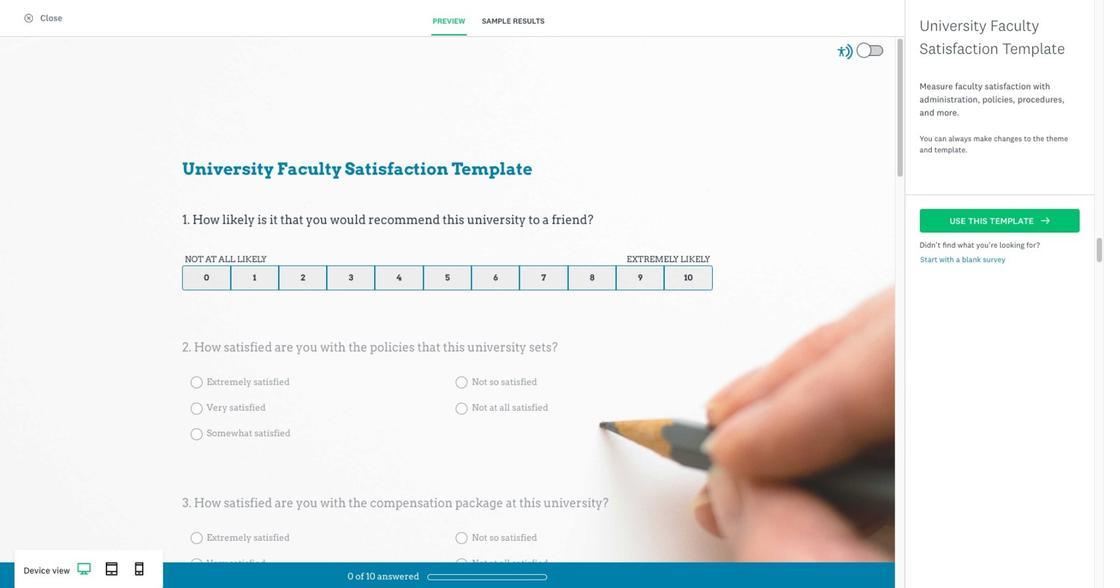 Task type: describe. For each thing, give the bounding box(es) containing it.
1 svg image from the left
[[77, 563, 91, 577]]

xcircle image
[[24, 14, 33, 22]]

2 svg image from the left
[[105, 563, 118, 577]]

quiz - capitals of the world image
[[407, 261, 548, 354]]

university instructor evaluation template image
[[407, 443, 548, 536]]

quiz - periodic table of elements image
[[568, 261, 709, 354]]

k12 distance learning template image
[[729, 78, 871, 171]]

alumni registration form image
[[568, 443, 709, 536]]



Task type: locate. For each thing, give the bounding box(es) containing it.
2 lock image from the left
[[695, 266, 704, 275]]

k-12 parent survey image
[[568, 78, 709, 171]]

lock image
[[534, 83, 543, 92]]

lock image for quiz - capitals of the world image
[[534, 266, 543, 275]]

svg image
[[77, 563, 91, 577], [105, 563, 118, 577], [133, 563, 146, 577]]

3 svg image from the left
[[133, 563, 146, 577]]

1 horizontal spatial svg image
[[105, 563, 118, 577]]

general high school satisfaction template image
[[407, 78, 548, 171]]

0 horizontal spatial lock image
[[534, 266, 543, 275]]

1 horizontal spatial lock image
[[695, 266, 704, 275]]

lock image
[[534, 266, 543, 275], [695, 266, 704, 275]]

0 horizontal spatial svg image
[[77, 563, 91, 577]]

documentclone image
[[37, 36, 46, 45]]

1 lock image from the left
[[534, 266, 543, 275]]

arrowright image
[[1042, 217, 1051, 226]]

tab list
[[418, 9, 560, 36]]

university faculty satisfaction template image
[[729, 261, 870, 354]]

lock image for quiz - periodic table of elements image
[[695, 266, 704, 275]]

2 horizontal spatial svg image
[[133, 563, 146, 577]]



Task type: vqa. For each thing, say whether or not it's contained in the screenshot.
SurveyMonkey Logo
no



